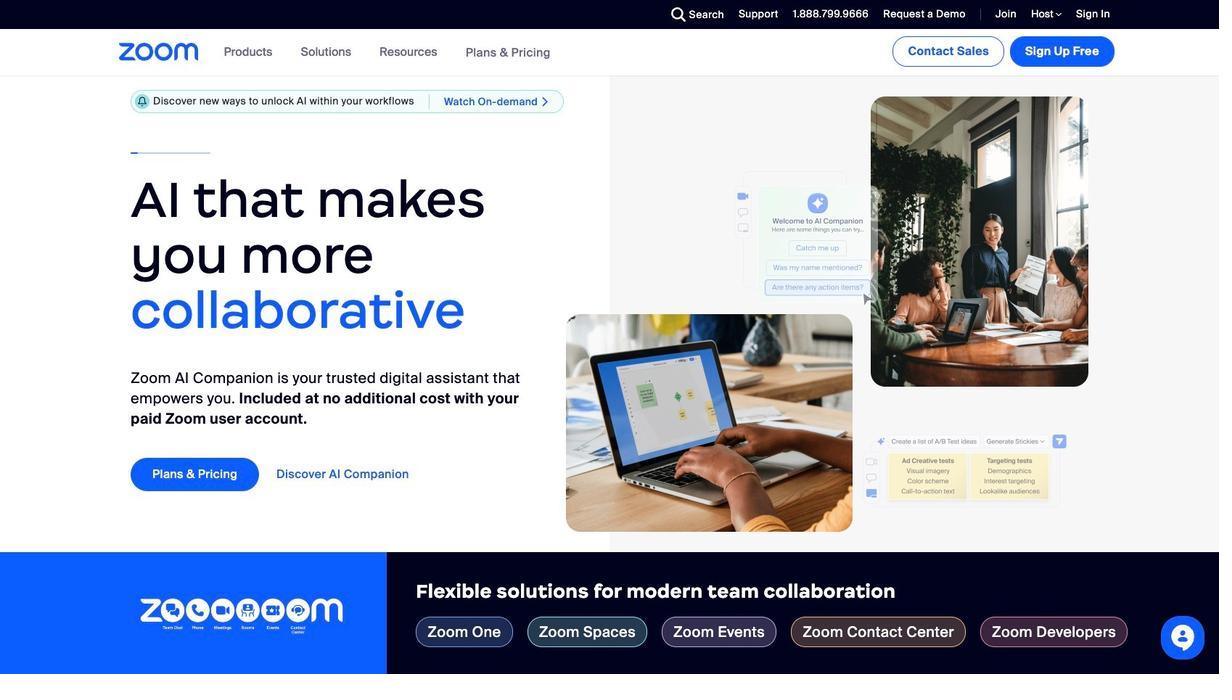 Task type: locate. For each thing, give the bounding box(es) containing it.
right image
[[538, 96, 553, 108]]

meetings navigation
[[891, 29, 1118, 70]]

banner
[[102, 29, 1118, 76]]

tab list
[[416, 617, 1191, 648]]

zoom interface icon image
[[610, 171, 897, 307], [863, 410, 1067, 483]]

zoom one tab
[[416, 617, 513, 648]]

zoom unified communication platform image
[[140, 599, 344, 637]]

main content
[[0, 29, 1220, 675]]

product information navigation
[[213, 29, 562, 76]]



Task type: describe. For each thing, give the bounding box(es) containing it.
0 vertical spatial zoom interface icon image
[[610, 171, 897, 307]]

1 vertical spatial zoom interface icon image
[[863, 410, 1067, 483]]

zoom logo image
[[119, 43, 199, 61]]



Task type: vqa. For each thing, say whether or not it's contained in the screenshot.
menu item
no



